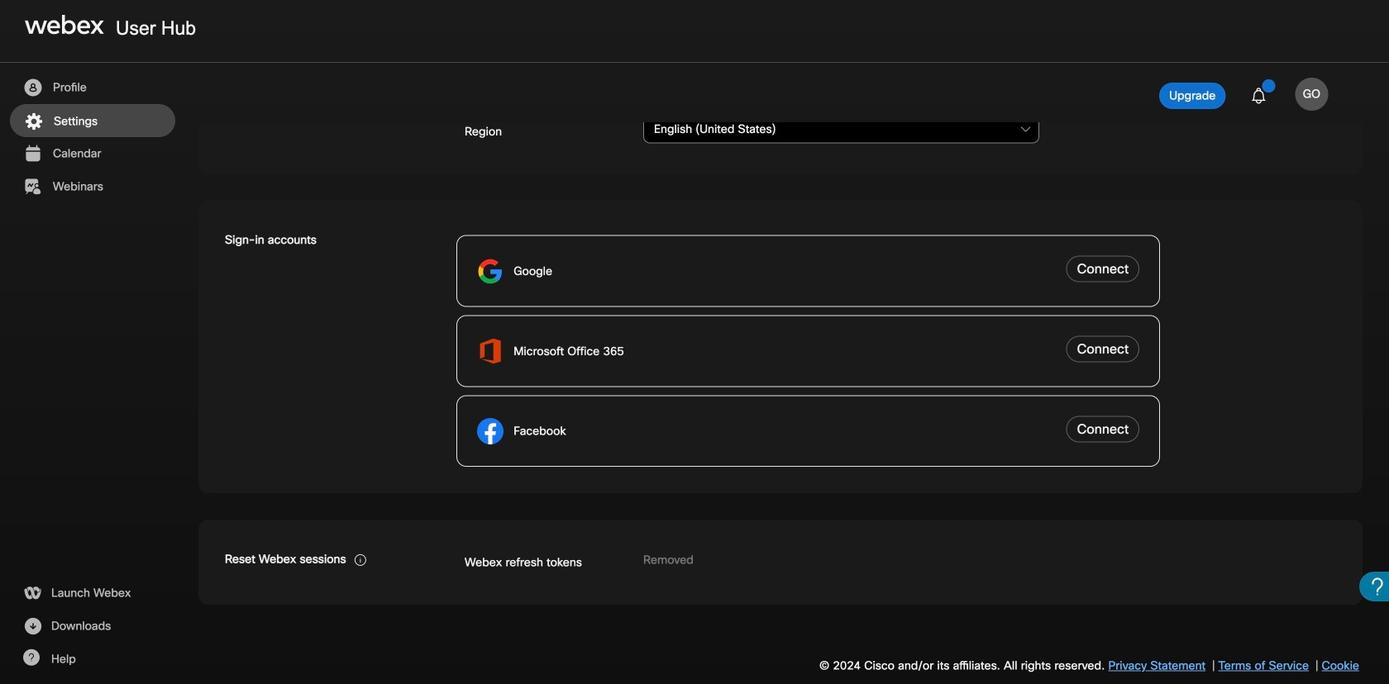 Task type: locate. For each thing, give the bounding box(es) containing it.
mds meetings_filled image
[[22, 144, 43, 164]]

None text field
[[643, 116, 1039, 144]]

mds webex helix filled image
[[22, 584, 42, 604]]

ng help active image
[[22, 650, 40, 667]]



Task type: describe. For each thing, give the bounding box(es) containing it.
none text field inside settings element
[[643, 116, 1039, 144]]

settings element
[[0, 0, 1390, 685]]

mds settings_filled image
[[23, 112, 44, 132]]

cisco webex image
[[25, 15, 104, 35]]

mds webinar_filled image
[[22, 177, 43, 197]]

mds people circle_filled image
[[22, 78, 43, 98]]

mds content download_filled image
[[22, 617, 43, 637]]



Task type: vqa. For each thing, say whether or not it's contained in the screenshot.
field
no



